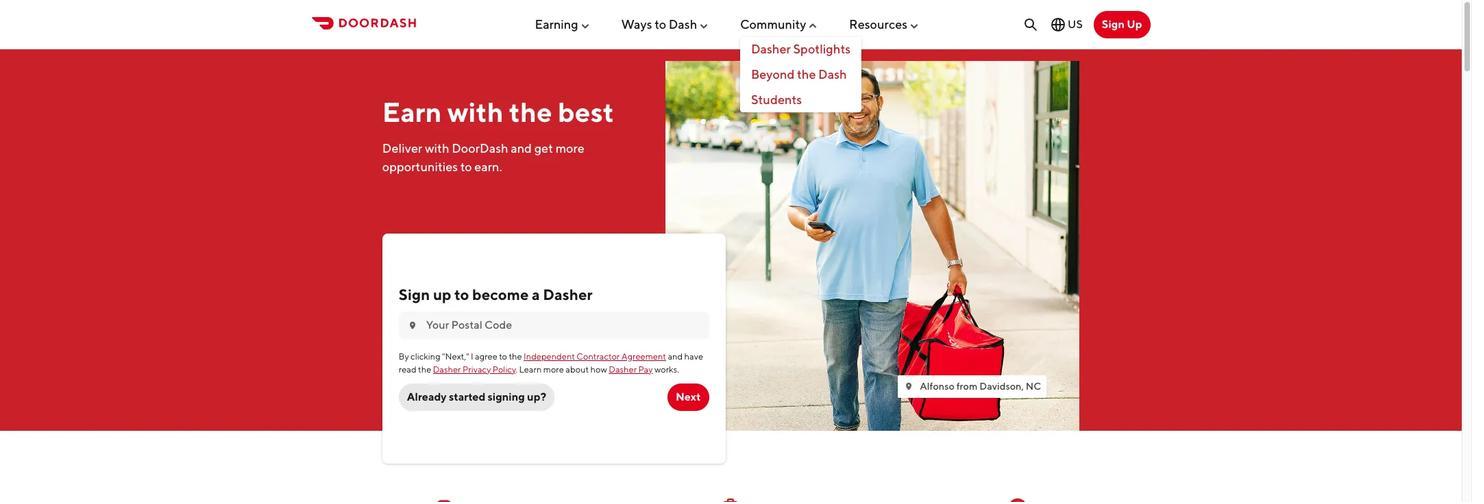 Task type: vqa. For each thing, say whether or not it's contained in the screenshot.
Become
yes



Task type: describe. For each thing, give the bounding box(es) containing it.
resources link
[[849, 11, 920, 37]]

deliver with doordash and get more opportunities to earn.
[[382, 141, 585, 174]]

sign for sign up to become a dasher
[[399, 286, 430, 304]]

ways to dash link
[[621, 11, 710, 37]]

opportunities
[[382, 159, 458, 174]]

deliver
[[382, 141, 422, 155]]

a
[[532, 286, 540, 304]]

and inside deliver with doordash and get more opportunities to earn.
[[511, 141, 532, 155]]

get
[[534, 141, 553, 155]]

already started signing up? button
[[399, 384, 555, 411]]

dasher up beyond
[[751, 42, 791, 56]]

alfonso
[[920, 380, 955, 392]]

agree
[[475, 352, 498, 362]]

have
[[684, 352, 703, 362]]

to right the 'ways'
[[655, 17, 666, 31]]

ways
[[621, 17, 652, 31]]

alfonso from davidson, nc image
[[666, 61, 1080, 431]]

pay
[[638, 364, 653, 375]]

us
[[1068, 18, 1083, 31]]

dasher pay link
[[609, 364, 653, 375]]

spotlights
[[793, 42, 851, 56]]

privacy
[[463, 364, 491, 375]]

how
[[591, 364, 607, 375]]

dasher spotlights link
[[740, 37, 862, 62]]

earn.
[[475, 159, 502, 174]]

next
[[676, 391, 701, 404]]

earning
[[535, 17, 578, 31]]

clicking
[[411, 352, 440, 362]]

policy
[[493, 364, 516, 375]]

with for doordash
[[425, 141, 449, 155]]

dash for ways to dash
[[669, 17, 697, 31]]

agreement
[[621, 352, 666, 362]]

by clicking "next," i agree to the independent contractor agreement
[[399, 352, 666, 362]]

contractor
[[577, 352, 620, 362]]

location pin image
[[904, 381, 915, 392]]

already started signing up?
[[407, 391, 547, 404]]

started
[[449, 391, 486, 404]]

dasher privacy policy link
[[433, 364, 516, 375]]

the down dasher spotlights link
[[797, 67, 816, 82]]

up
[[1127, 18, 1142, 31]]

and inside and have read the
[[668, 352, 683, 362]]

beyond the dash
[[751, 67, 847, 82]]

dasher down '"next,"'
[[433, 364, 461, 375]]

davidson,
[[980, 380, 1024, 392]]

more for get
[[556, 141, 585, 155]]

vehicle car image
[[433, 497, 455, 502]]

globe line image
[[1050, 16, 1067, 33]]

the inside and have read the
[[418, 364, 431, 375]]

up
[[433, 286, 451, 304]]

alfonso from davidson, nc
[[920, 380, 1041, 392]]



Task type: locate. For each thing, give the bounding box(es) containing it.
next button
[[668, 384, 709, 411]]

with for the
[[447, 96, 504, 128]]

community
[[740, 17, 806, 31]]

to left earn.
[[460, 159, 472, 174]]

i
[[471, 352, 473, 362]]

signing
[[488, 391, 525, 404]]

about
[[566, 364, 589, 375]]

location pin image
[[407, 320, 418, 331]]

dasher left pay at bottom
[[609, 364, 637, 375]]

with inside deliver with doordash and get more opportunities to earn.
[[425, 141, 449, 155]]

doordash
[[452, 141, 508, 155]]

to
[[655, 17, 666, 31], [460, 159, 472, 174], [455, 286, 469, 304], [499, 352, 507, 362]]

dasher privacy policy . learn more about how dasher pay works.
[[433, 364, 679, 375]]

and
[[511, 141, 532, 155], [668, 352, 683, 362]]

learn
[[519, 364, 542, 375]]

"next,"
[[442, 352, 469, 362]]

by
[[399, 352, 409, 362]]

0 vertical spatial more
[[556, 141, 585, 155]]

dasher
[[751, 42, 791, 56], [543, 286, 593, 304], [433, 364, 461, 375], [609, 364, 637, 375]]

.
[[516, 364, 518, 375]]

sign up to become a dasher
[[399, 286, 593, 304]]

sign up
[[1102, 18, 1142, 31]]

students
[[751, 92, 802, 107]]

earn
[[382, 96, 442, 128]]

time fill image
[[1007, 497, 1029, 502]]

dash
[[669, 17, 697, 31], [818, 67, 847, 82]]

1 vertical spatial sign
[[399, 286, 430, 304]]

resources
[[849, 17, 908, 31]]

0 vertical spatial and
[[511, 141, 532, 155]]

0 horizontal spatial sign
[[399, 286, 430, 304]]

the
[[797, 67, 816, 82], [509, 96, 552, 128], [509, 352, 522, 362], [418, 364, 431, 375]]

with up opportunities
[[425, 141, 449, 155]]

community link
[[740, 11, 819, 37]]

1 vertical spatial with
[[425, 141, 449, 155]]

and have read the
[[399, 352, 703, 375]]

the down clicking
[[418, 364, 431, 375]]

more for learn
[[543, 364, 564, 375]]

order hotbag fill image
[[720, 497, 742, 502]]

more right get
[[556, 141, 585, 155]]

sign inside button
[[1102, 18, 1125, 31]]

independent contractor agreement link
[[524, 352, 666, 362]]

1 horizontal spatial dash
[[818, 67, 847, 82]]

1 vertical spatial dash
[[818, 67, 847, 82]]

more inside deliver with doordash and get more opportunities to earn.
[[556, 141, 585, 155]]

and left get
[[511, 141, 532, 155]]

1 horizontal spatial and
[[668, 352, 683, 362]]

0 horizontal spatial and
[[511, 141, 532, 155]]

from
[[957, 380, 978, 392]]

dash down spotlights
[[818, 67, 847, 82]]

to up policy
[[499, 352, 507, 362]]

more down independent
[[543, 364, 564, 375]]

up?
[[527, 391, 547, 404]]

and up "works."
[[668, 352, 683, 362]]

to inside deliver with doordash and get more opportunities to earn.
[[460, 159, 472, 174]]

best
[[558, 96, 614, 128]]

0 horizontal spatial dash
[[669, 17, 697, 31]]

read
[[399, 364, 417, 375]]

more
[[556, 141, 585, 155], [543, 364, 564, 375]]

ways to dash
[[621, 17, 697, 31]]

nc
[[1026, 380, 1041, 392]]

already
[[407, 391, 447, 404]]

beyond
[[751, 67, 795, 82]]

0 vertical spatial sign
[[1102, 18, 1125, 31]]

1 horizontal spatial sign
[[1102, 18, 1125, 31]]

with
[[447, 96, 504, 128], [425, 141, 449, 155]]

dasher up your postal code text box
[[543, 286, 593, 304]]

works.
[[655, 364, 679, 375]]

dash for beyond the dash
[[818, 67, 847, 82]]

sign up button
[[1094, 11, 1151, 38]]

to right up
[[455, 286, 469, 304]]

with up doordash
[[447, 96, 504, 128]]

beyond the dash link
[[740, 62, 862, 88]]

1 vertical spatial more
[[543, 364, 564, 375]]

sign
[[1102, 18, 1125, 31], [399, 286, 430, 304]]

become
[[472, 286, 529, 304]]

1 vertical spatial and
[[668, 352, 683, 362]]

sign for sign up
[[1102, 18, 1125, 31]]

students link
[[740, 88, 862, 113]]

dasher spotlights
[[751, 42, 851, 56]]

0 vertical spatial with
[[447, 96, 504, 128]]

earn with the best
[[382, 96, 614, 128]]

dash right the 'ways'
[[669, 17, 697, 31]]

the up get
[[509, 96, 552, 128]]

earning link
[[535, 11, 591, 37]]

Your Postal Code text field
[[426, 318, 701, 333]]

independent
[[524, 352, 575, 362]]

0 vertical spatial dash
[[669, 17, 697, 31]]

the up "."
[[509, 352, 522, 362]]



